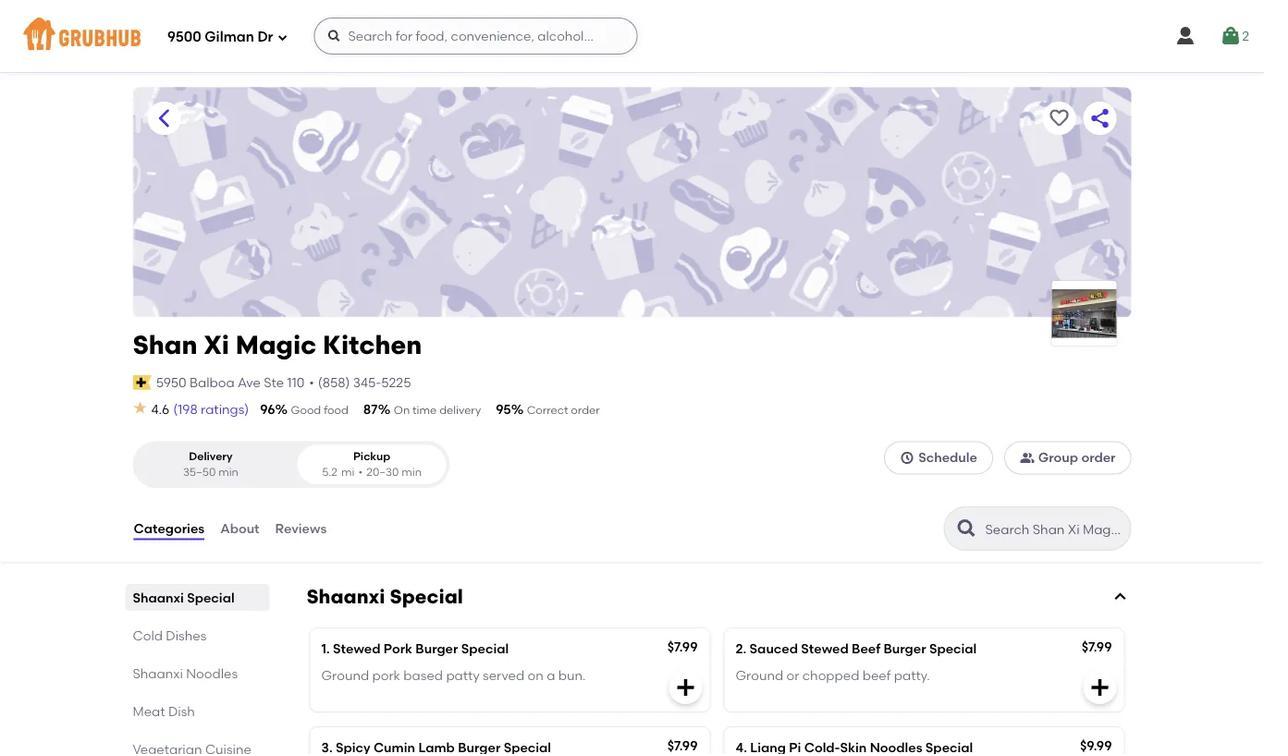 Task type: describe. For each thing, give the bounding box(es) containing it.
1 burger from the left
[[416, 642, 458, 657]]

meat dish
[[133, 704, 195, 720]]

ave
[[238, 375, 261, 391]]

min inside pickup 5.2 mi • 20–30 min
[[402, 466, 422, 479]]

order for correct order
[[571, 404, 600, 417]]

pickup 5.2 mi • 20–30 min
[[322, 450, 422, 479]]

delivery
[[189, 450, 233, 463]]

cold
[[133, 628, 163, 644]]

(858) 345-5225 button
[[318, 374, 411, 392]]

about
[[220, 521, 260, 537]]

or
[[787, 668, 800, 684]]

87
[[363, 402, 378, 418]]

Search for food, convenience, alcohol... search field
[[314, 18, 638, 55]]

shaanxi special inside shaanxi special tab
[[133, 590, 235, 606]]

time
[[413, 404, 437, 417]]

shaanxi special tab
[[133, 589, 262, 608]]

ste
[[264, 375, 284, 391]]

$7.99 for ground pork based patty served on a bun.
[[668, 640, 698, 656]]

schedule button
[[885, 442, 994, 475]]

1.
[[322, 642, 330, 657]]

good food
[[291, 404, 349, 417]]

95
[[496, 402, 511, 418]]

to
[[1174, 518, 1187, 533]]

2.
[[736, 642, 747, 657]]

correct
[[527, 404, 569, 417]]

shaanxi inside the shaanxi special button
[[307, 586, 385, 609]]

on
[[394, 404, 410, 417]]

96
[[260, 402, 275, 418]]

shaanxi for shaanxi special tab on the left
[[133, 590, 184, 606]]

shan xi magic kitchen
[[133, 330, 422, 361]]

dish
[[168, 704, 195, 720]]

shaanxi noodles
[[133, 666, 238, 682]]

2 button
[[1221, 19, 1250, 53]]

0 horizontal spatial •
[[309, 375, 314, 391]]

schedule
[[919, 450, 978, 466]]

food
[[324, 404, 349, 417]]

ground for sauced
[[736, 668, 784, 684]]

search icon image
[[956, 518, 978, 540]]

about button
[[219, 496, 261, 563]]

reviews button
[[274, 496, 328, 563]]

1 stewed from the left
[[333, 642, 381, 657]]

special up patty.
[[930, 642, 977, 657]]

served
[[483, 668, 525, 684]]

bun.
[[559, 668, 586, 684]]

ground pork based patty served on a bun.
[[322, 668, 586, 684]]

on time delivery
[[394, 404, 481, 417]]

(198
[[173, 402, 198, 418]]

• inside pickup 5.2 mi • 20–30 min
[[358, 466, 363, 479]]

ground or chopped beef patty.
[[736, 668, 931, 684]]

xi
[[204, 330, 229, 361]]

categories
[[134, 521, 205, 537]]

345-
[[353, 375, 381, 391]]

correct order
[[527, 404, 600, 417]]

$7.99 button
[[310, 728, 710, 755]]

pork
[[372, 668, 401, 684]]

2. sauced stewed beef burger special
[[736, 642, 977, 657]]

patty
[[446, 668, 480, 684]]

main navigation navigation
[[0, 0, 1265, 72]]

5225
[[381, 375, 411, 391]]

proceed
[[1117, 518, 1171, 533]]

special inside tab
[[187, 590, 235, 606]]

20–30
[[367, 466, 399, 479]]

meat
[[133, 704, 165, 720]]

5.2
[[322, 466, 338, 479]]

shaanxi noodles tab
[[133, 664, 262, 684]]



Task type: vqa. For each thing, say whether or not it's contained in the screenshot.
the bottom Arroz
no



Task type: locate. For each thing, give the bounding box(es) containing it.
svg image
[[327, 29, 342, 43], [277, 32, 288, 43], [900, 451, 915, 466], [1114, 590, 1128, 605]]

caret left icon image
[[153, 107, 175, 130]]

meat dish tab
[[133, 702, 262, 722]]

shan xi magic kitchen logo image
[[1052, 289, 1117, 338]]

0 horizontal spatial order
[[571, 404, 600, 417]]

min down delivery
[[218, 466, 239, 479]]

• (858) 345-5225
[[309, 375, 411, 391]]

svg image inside schedule button
[[900, 451, 915, 466]]

1 vertical spatial order
[[1082, 450, 1116, 466]]

save this restaurant button
[[1043, 102, 1077, 135]]

shaanxi special inside the shaanxi special button
[[307, 586, 463, 609]]

0 horizontal spatial ground
[[322, 668, 369, 684]]

good
[[291, 404, 321, 417]]

0 vertical spatial order
[[571, 404, 600, 417]]

special
[[390, 586, 463, 609], [187, 590, 235, 606], [461, 642, 509, 657], [930, 642, 977, 657]]

110
[[287, 375, 305, 391]]

$7.99 inside button
[[668, 739, 698, 755]]

1 horizontal spatial stewed
[[802, 642, 849, 657]]

stewed up 'chopped'
[[802, 642, 849, 657]]

2 burger from the left
[[884, 642, 927, 657]]

option group containing delivery 35–50 min
[[133, 442, 450, 489]]

1 horizontal spatial order
[[1082, 450, 1116, 466]]

shaanxi for shaanxi noodles tab
[[133, 666, 183, 682]]

1 ground from the left
[[322, 668, 369, 684]]

order right group
[[1082, 450, 1116, 466]]

• right mi
[[358, 466, 363, 479]]

delivery 35–50 min
[[183, 450, 239, 479]]

shaanxi up cold
[[133, 590, 184, 606]]

$9.99 button
[[725, 728, 1125, 755]]

proceed to checkout button
[[1060, 509, 1265, 542]]

shaanxi special up pork
[[307, 586, 463, 609]]

stewed
[[333, 642, 381, 657], [802, 642, 849, 657]]

0 horizontal spatial stewed
[[333, 642, 381, 657]]

0 vertical spatial •
[[309, 375, 314, 391]]

2 ground from the left
[[736, 668, 784, 684]]

$7.99
[[668, 640, 698, 656], [1082, 640, 1113, 656], [668, 739, 698, 755]]

delivery
[[440, 404, 481, 417]]

1 horizontal spatial ground
[[736, 668, 784, 684]]

Search Shan Xi Magic Kitchen search field
[[984, 521, 1126, 539]]

4.6
[[151, 402, 170, 418]]

mi
[[341, 466, 355, 479]]

categories button
[[133, 496, 206, 563]]

shaanxi special button
[[303, 585, 1132, 611]]

on
[[528, 668, 544, 684]]

• right 110
[[309, 375, 314, 391]]

patty.
[[895, 668, 931, 684]]

balboa
[[190, 375, 235, 391]]

reviews
[[275, 521, 327, 537]]

gilman
[[205, 29, 254, 45]]

9500 gilman dr
[[167, 29, 273, 45]]

shaanxi inside shaanxi noodles tab
[[133, 666, 183, 682]]

checkout
[[1190, 518, 1252, 533]]

2
[[1243, 28, 1250, 44]]

chopped
[[803, 668, 860, 684]]

1 min from the left
[[218, 466, 239, 479]]

group order button
[[1005, 442, 1132, 475]]

sauced
[[750, 642, 798, 657]]

burger
[[416, 642, 458, 657], [884, 642, 927, 657]]

1 horizontal spatial burger
[[884, 642, 927, 657]]

dishes
[[166, 628, 207, 644]]

shaanxi up 1.
[[307, 586, 385, 609]]

tab
[[133, 740, 262, 755]]

group
[[1039, 450, 1079, 466]]

burger up based
[[416, 642, 458, 657]]

order for group order
[[1082, 450, 1116, 466]]

share icon image
[[1089, 107, 1112, 130]]

ratings)
[[201, 402, 249, 418]]

based
[[404, 668, 443, 684]]

cold dishes
[[133, 628, 207, 644]]

group order
[[1039, 450, 1116, 466]]

order right 'correct'
[[571, 404, 600, 417]]

min
[[218, 466, 239, 479], [402, 466, 422, 479]]

ground down sauced
[[736, 668, 784, 684]]

1. stewed pork burger special
[[322, 642, 509, 657]]

1 horizontal spatial shaanxi special
[[307, 586, 463, 609]]

9500
[[167, 29, 201, 45]]

cold dishes tab
[[133, 626, 262, 646]]

pork
[[384, 642, 413, 657]]

5950 balboa ave ste 110 button
[[155, 373, 306, 393]]

svg image
[[1175, 25, 1197, 47], [1221, 25, 1243, 47], [133, 401, 148, 416], [675, 677, 697, 700], [1089, 677, 1112, 700]]

beef
[[863, 668, 891, 684]]

svg image inside 2 button
[[1221, 25, 1243, 47]]

people icon image
[[1020, 451, 1035, 466]]

(858)
[[318, 375, 350, 391]]

proceed to checkout
[[1117, 518, 1252, 533]]

$9.99
[[1081, 739, 1113, 755]]

special inside button
[[390, 586, 463, 609]]

svg image inside the shaanxi special button
[[1114, 590, 1128, 605]]

stewed right 1.
[[333, 642, 381, 657]]

pickup
[[353, 450, 391, 463]]

2 min from the left
[[402, 466, 422, 479]]

1 vertical spatial •
[[358, 466, 363, 479]]

35–50
[[183, 466, 216, 479]]

kitchen
[[323, 330, 422, 361]]

0 horizontal spatial shaanxi special
[[133, 590, 235, 606]]

0 horizontal spatial burger
[[416, 642, 458, 657]]

0 horizontal spatial min
[[218, 466, 239, 479]]

ground
[[322, 668, 369, 684], [736, 668, 784, 684]]

ground down 1.
[[322, 668, 369, 684]]

2 stewed from the left
[[802, 642, 849, 657]]

ground for stewed
[[322, 668, 369, 684]]

dr
[[258, 29, 273, 45]]

beef
[[852, 642, 881, 657]]

a
[[547, 668, 555, 684]]

$7.99 for ground or chopped beef patty.
[[1082, 640, 1113, 656]]

5950
[[156, 375, 187, 391]]

1 horizontal spatial •
[[358, 466, 363, 479]]

min right the 20–30
[[402, 466, 422, 479]]

shaanxi special up the dishes at left
[[133, 590, 235, 606]]

save this restaurant image
[[1049, 107, 1071, 130]]

min inside delivery 35–50 min
[[218, 466, 239, 479]]

shaanxi inside shaanxi special tab
[[133, 590, 184, 606]]

order
[[571, 404, 600, 417], [1082, 450, 1116, 466]]

special up cold dishes tab on the bottom left of the page
[[187, 590, 235, 606]]

shaanxi special
[[307, 586, 463, 609], [133, 590, 235, 606]]

special up 1. stewed pork burger special
[[390, 586, 463, 609]]

5950 balboa ave ste 110
[[156, 375, 305, 391]]

burger up patty.
[[884, 642, 927, 657]]

subscription pass image
[[133, 376, 151, 390]]

noodles
[[186, 666, 238, 682]]

(198 ratings)
[[173, 402, 249, 418]]

magic
[[236, 330, 317, 361]]

order inside button
[[1082, 450, 1116, 466]]

shan
[[133, 330, 197, 361]]

option group
[[133, 442, 450, 489]]

shaanxi up meat dish
[[133, 666, 183, 682]]

1 horizontal spatial min
[[402, 466, 422, 479]]

special up served
[[461, 642, 509, 657]]



